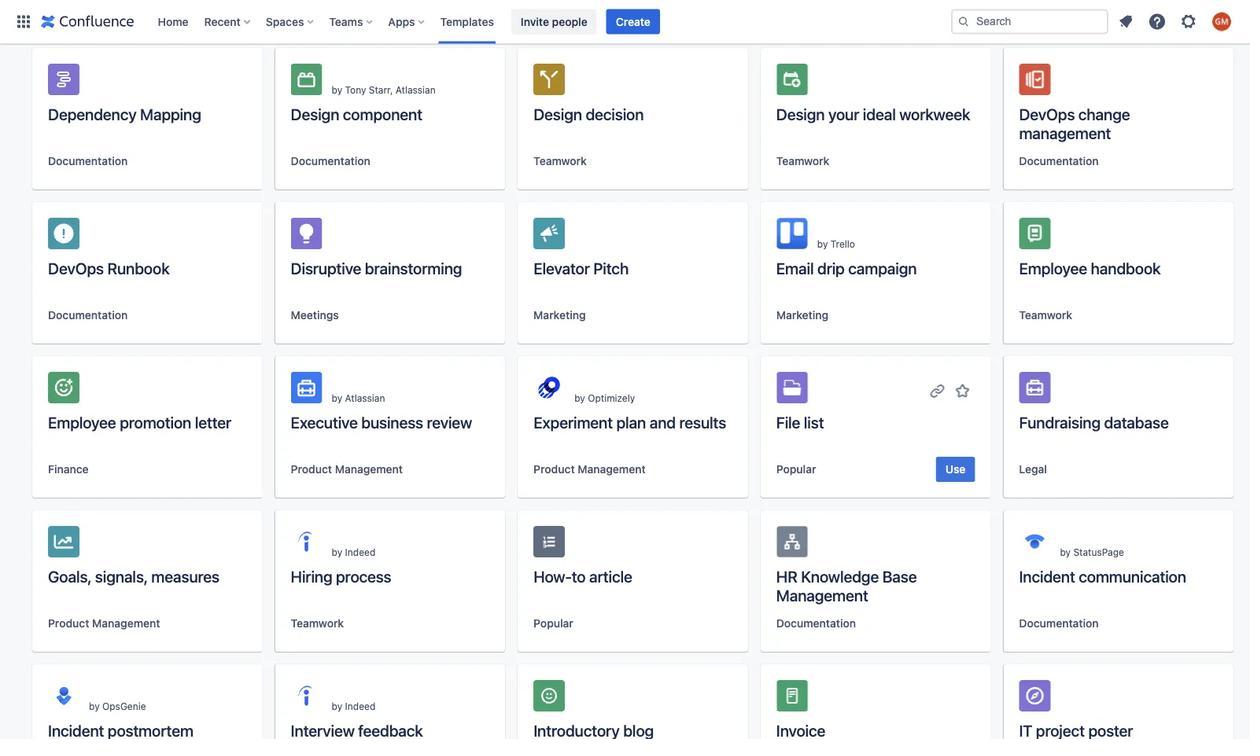 Task type: vqa. For each thing, say whether or not it's contained in the screenshot.
Star Goals, Signals, Measures ICON
yes



Task type: describe. For each thing, give the bounding box(es) containing it.
devops for devops runbook
[[48, 259, 104, 277]]

pitch
[[594, 259, 629, 277]]

and
[[650, 413, 676, 432]]

handbook
[[1091, 259, 1161, 277]]

by trello
[[818, 238, 856, 250]]

product for executive business review
[[291, 463, 332, 476]]

1 by indeed from the top
[[332, 547, 376, 558]]

review
[[427, 413, 472, 432]]

hiring process
[[291, 568, 392, 586]]

file list
[[777, 413, 824, 432]]

fundraising
[[1020, 413, 1101, 432]]

executive
[[291, 413, 358, 432]]

list
[[804, 413, 824, 432]]

promotion
[[120, 413, 191, 432]]

decision
[[586, 105, 644, 123]]

finance button
[[48, 462, 89, 478]]

design for design decision
[[534, 105, 582, 123]]

hr
[[777, 568, 798, 586]]

trello
[[831, 238, 856, 250]]

documentation button for knowledge
[[777, 616, 856, 632]]

create
[[616, 15, 651, 28]]

employee for employee handbook
[[1020, 259, 1088, 277]]

management inside hr knowledge base management
[[777, 586, 869, 605]]

optimizely
[[588, 393, 635, 404]]

management
[[1020, 124, 1112, 142]]

hr knowledge base management
[[777, 568, 917, 605]]

fundraising database
[[1020, 413, 1169, 432]]

share link image
[[928, 382, 947, 401]]

meetings button
[[291, 308, 339, 324]]

indeed inside button
[[345, 701, 376, 712]]

by for design
[[332, 84, 343, 95]]

invite people button
[[512, 9, 597, 34]]

how-to article
[[534, 568, 633, 586]]

apps
[[388, 15, 415, 28]]

people
[[552, 15, 588, 28]]

documentation button for communication
[[1020, 616, 1099, 632]]

apps button
[[384, 9, 431, 34]]

templates
[[440, 15, 494, 28]]

starr,
[[369, 84, 393, 95]]

elevator
[[534, 259, 590, 277]]

teamwork for hiring process
[[291, 617, 344, 630]]

legal button
[[1020, 462, 1048, 478]]

by opsgenie button
[[32, 665, 263, 740]]

use
[[946, 463, 966, 476]]

by atlassian
[[332, 393, 385, 404]]

by indeed inside button
[[332, 701, 376, 712]]

star file list image
[[954, 382, 972, 401]]

1 vertical spatial popular button
[[534, 616, 574, 632]]

experiment plan and results
[[534, 413, 727, 432]]

business
[[361, 413, 423, 432]]

by indeed button
[[275, 665, 505, 740]]

product for goals, signals, measures
[[48, 617, 89, 630]]

to
[[572, 568, 586, 586]]

by for hiring
[[332, 547, 343, 558]]

recent button
[[200, 9, 256, 34]]

design for design your ideal workweek
[[777, 105, 825, 123]]

file
[[777, 413, 801, 432]]

ideal
[[863, 105, 896, 123]]

management for review
[[335, 463, 403, 476]]

documentation for component
[[291, 155, 371, 168]]

goals,
[[48, 568, 92, 586]]

marketing button for email
[[777, 308, 829, 324]]

settings icon image
[[1180, 12, 1199, 31]]

documentation button for change
[[1020, 153, 1099, 169]]

1 indeed from the top
[[345, 547, 376, 558]]

plan
[[617, 413, 646, 432]]

campaign
[[849, 259, 917, 277]]

teamwork for design decision
[[534, 155, 587, 168]]

global element
[[9, 0, 948, 44]]

goals, signals, measures
[[48, 568, 220, 586]]

product management button for goals,
[[48, 616, 160, 632]]

hiring
[[291, 568, 333, 586]]

by tony starr, atlassian
[[332, 84, 436, 95]]

runbook
[[107, 259, 170, 277]]

statuspage
[[1074, 547, 1125, 558]]

design for design component
[[291, 105, 339, 123]]

by for experiment
[[575, 393, 585, 404]]

disruptive
[[291, 259, 362, 277]]

home link
[[153, 9, 193, 34]]

marketing button for elevator
[[534, 308, 586, 324]]

article
[[590, 568, 633, 586]]

product management for executive
[[291, 463, 403, 476]]

workweek
[[900, 105, 971, 123]]

teams
[[329, 15, 363, 28]]

experiment
[[534, 413, 613, 432]]

use button
[[936, 457, 976, 483]]

invite
[[521, 15, 549, 28]]

elevator pitch
[[534, 259, 629, 277]]

base
[[883, 568, 917, 586]]

meetings
[[291, 309, 339, 322]]

finance
[[48, 463, 89, 476]]

by opsgenie
[[89, 701, 146, 712]]

teamwork button for design your ideal workweek
[[777, 153, 830, 169]]

design your ideal workweek
[[777, 105, 971, 123]]

disruptive brainstorming
[[291, 259, 462, 277]]

management for measures
[[92, 617, 160, 630]]

by for email
[[818, 238, 828, 250]]

process
[[336, 568, 392, 586]]

documentation for communication
[[1020, 617, 1099, 630]]

product management for goals,
[[48, 617, 160, 630]]

results
[[680, 413, 727, 432]]



Task type: locate. For each thing, give the bounding box(es) containing it.
0 horizontal spatial design
[[291, 105, 339, 123]]

teamwork button down your
[[777, 153, 830, 169]]

design
[[291, 105, 339, 123], [534, 105, 582, 123], [777, 105, 825, 123]]

1 horizontal spatial popular
[[777, 463, 817, 476]]

2 horizontal spatial design
[[777, 105, 825, 123]]

0 vertical spatial atlassian
[[396, 84, 436, 95]]

templates link
[[436, 9, 499, 34]]

recent
[[204, 15, 241, 28]]

popular down the file list
[[777, 463, 817, 476]]

product management down executive
[[291, 463, 403, 476]]

devops for devops change management
[[1020, 105, 1075, 123]]

management for and
[[578, 463, 646, 476]]

0 horizontal spatial popular button
[[534, 616, 574, 632]]

documentation down devops runbook
[[48, 309, 128, 322]]

management down "signals,"
[[92, 617, 160, 630]]

0 horizontal spatial employee
[[48, 413, 116, 432]]

marketing for email
[[777, 309, 829, 322]]

teamwork button for design decision
[[534, 153, 587, 169]]

by statuspage
[[1061, 547, 1125, 558]]

incident communication
[[1020, 568, 1187, 586]]

1 horizontal spatial popular button
[[777, 462, 817, 478]]

email drip campaign
[[777, 259, 917, 277]]

management down the experiment plan and results
[[578, 463, 646, 476]]

teamwork down design decision
[[534, 155, 587, 168]]

product management button for executive
[[291, 462, 403, 478]]

measures
[[151, 568, 220, 586]]

by
[[332, 84, 343, 95], [818, 238, 828, 250], [332, 393, 343, 404], [575, 393, 585, 404], [332, 547, 343, 558], [1061, 547, 1071, 558], [89, 701, 100, 712], [332, 701, 343, 712]]

documentation down design component at top left
[[291, 155, 371, 168]]

product down goals,
[[48, 617, 89, 630]]

1 horizontal spatial product management button
[[291, 462, 403, 478]]

documentation for knowledge
[[777, 617, 856, 630]]

0 vertical spatial employee
[[1020, 259, 1088, 277]]

mapping
[[140, 105, 201, 123]]

product management for experiment
[[534, 463, 646, 476]]

by for incident
[[1061, 547, 1071, 558]]

product management button down experiment
[[534, 462, 646, 478]]

product down executive
[[291, 463, 332, 476]]

teamwork
[[534, 155, 587, 168], [777, 155, 830, 168], [1020, 309, 1073, 322], [291, 617, 344, 630]]

documentation down incident
[[1020, 617, 1099, 630]]

confluence image
[[41, 12, 134, 31], [41, 12, 134, 31]]

teamwork button
[[534, 153, 587, 169], [777, 153, 830, 169], [1020, 308, 1073, 324], [291, 616, 344, 632]]

marketing button down elevator
[[534, 308, 586, 324]]

teamwork for design your ideal workweek
[[777, 155, 830, 168]]

0 horizontal spatial product management
[[48, 617, 160, 630]]

employee
[[1020, 259, 1088, 277], [48, 413, 116, 432]]

legal
[[1020, 463, 1048, 476]]

Search field
[[952, 9, 1109, 34]]

employee for employee promotion letter
[[48, 413, 116, 432]]

marketing for elevator
[[534, 309, 586, 322]]

teamwork button for hiring process
[[291, 616, 344, 632]]

teamwork button down hiring
[[291, 616, 344, 632]]

documentation for runbook
[[48, 309, 128, 322]]

documentation button
[[48, 153, 128, 169], [291, 153, 371, 169], [1020, 153, 1099, 169], [48, 308, 128, 324], [777, 616, 856, 632], [1020, 616, 1099, 632]]

popular for right the popular button
[[777, 463, 817, 476]]

marketing down elevator
[[534, 309, 586, 322]]

product management button down "signals,"
[[48, 616, 160, 632]]

documentation button down devops runbook
[[48, 308, 128, 324]]

employee left handbook
[[1020, 259, 1088, 277]]

dependency mapping
[[48, 105, 201, 123]]

product management
[[291, 463, 403, 476], [534, 463, 646, 476], [48, 617, 160, 630]]

popular down the how-
[[534, 617, 574, 630]]

tony
[[345, 84, 366, 95]]

brainstorming
[[365, 259, 462, 277]]

component
[[343, 105, 423, 123]]

marketing down email
[[777, 309, 829, 322]]

letter
[[195, 413, 232, 432]]

documentation for change
[[1020, 155, 1099, 168]]

product management down experiment
[[534, 463, 646, 476]]

devops left runbook
[[48, 259, 104, 277]]

0 horizontal spatial marketing
[[534, 309, 586, 322]]

how-
[[534, 568, 572, 586]]

invite people
[[521, 15, 588, 28]]

employee up finance
[[48, 413, 116, 432]]

teamwork down employee handbook
[[1020, 309, 1073, 322]]

1 vertical spatial atlassian
[[345, 393, 385, 404]]

teamwork for employee handbook
[[1020, 309, 1073, 322]]

banner containing home
[[0, 0, 1251, 44]]

devops runbook
[[48, 259, 170, 277]]

1 horizontal spatial product management
[[291, 463, 403, 476]]

teamwork button down employee handbook
[[1020, 308, 1073, 324]]

teamwork down hiring
[[291, 617, 344, 630]]

popular
[[777, 463, 817, 476], [534, 617, 574, 630]]

1 design from the left
[[291, 105, 339, 123]]

1 horizontal spatial atlassian
[[396, 84, 436, 95]]

documentation button for component
[[291, 153, 371, 169]]

documentation for mapping
[[48, 155, 128, 168]]

0 horizontal spatial devops
[[48, 259, 104, 277]]

drip
[[818, 259, 845, 277]]

atlassian right starr,
[[396, 84, 436, 95]]

dependency
[[48, 105, 137, 123]]

devops change management
[[1020, 105, 1131, 142]]

employee handbook
[[1020, 259, 1161, 277]]

0 vertical spatial indeed
[[345, 547, 376, 558]]

atlassian
[[396, 84, 436, 95], [345, 393, 385, 404]]

documentation button down incident
[[1020, 616, 1099, 632]]

teamwork button for employee handbook
[[1020, 308, 1073, 324]]

documentation button down hr knowledge base management
[[777, 616, 856, 632]]

devops up management
[[1020, 105, 1075, 123]]

3 design from the left
[[777, 105, 825, 123]]

2 horizontal spatial product management button
[[534, 462, 646, 478]]

documentation down hr knowledge base management
[[777, 617, 856, 630]]

incident
[[1020, 568, 1076, 586]]

product management down "signals,"
[[48, 617, 160, 630]]

product management button for experiment
[[534, 462, 646, 478]]

0 horizontal spatial popular
[[534, 617, 574, 630]]

create link
[[607, 9, 660, 34]]

2 marketing button from the left
[[777, 308, 829, 324]]

popular button down the how-
[[534, 616, 574, 632]]

0 vertical spatial popular
[[777, 463, 817, 476]]

search image
[[958, 15, 971, 28]]

documentation button for runbook
[[48, 308, 128, 324]]

design left your
[[777, 105, 825, 123]]

documentation down management
[[1020, 155, 1099, 168]]

spaces
[[266, 15, 304, 28]]

1 marketing button from the left
[[534, 308, 586, 324]]

knowledge
[[801, 568, 879, 586]]

1 horizontal spatial devops
[[1020, 105, 1075, 123]]

share link image
[[200, 536, 218, 555]]

star goals, signals, measures image
[[225, 536, 244, 555]]

documentation button down management
[[1020, 153, 1099, 169]]

documentation button for mapping
[[48, 153, 128, 169]]

employee promotion letter
[[48, 413, 232, 432]]

by for executive
[[332, 393, 343, 404]]

2 design from the left
[[534, 105, 582, 123]]

documentation button down design component at top left
[[291, 153, 371, 169]]

product for experiment plan and results
[[534, 463, 575, 476]]

communication
[[1079, 568, 1187, 586]]

signals,
[[95, 568, 148, 586]]

notification icon image
[[1117, 12, 1136, 31]]

atlassian up executive business review
[[345, 393, 385, 404]]

appswitcher icon image
[[14, 12, 33, 31]]

database
[[1105, 413, 1169, 432]]

marketing button down email
[[777, 308, 829, 324]]

1 vertical spatial devops
[[48, 259, 104, 277]]

2 horizontal spatial product
[[534, 463, 575, 476]]

marketing
[[534, 309, 586, 322], [777, 309, 829, 322]]

0 horizontal spatial product management button
[[48, 616, 160, 632]]

management down executive business review
[[335, 463, 403, 476]]

executive business review
[[291, 413, 472, 432]]

1 vertical spatial indeed
[[345, 701, 376, 712]]

1 horizontal spatial employee
[[1020, 259, 1088, 277]]

teamwork button down design decision
[[534, 153, 587, 169]]

marketing button
[[534, 308, 586, 324], [777, 308, 829, 324]]

devops inside devops change management
[[1020, 105, 1075, 123]]

your
[[829, 105, 860, 123]]

1 horizontal spatial design
[[534, 105, 582, 123]]

1 vertical spatial employee
[[48, 413, 116, 432]]

popular button down the file list
[[777, 462, 817, 478]]

teams button
[[325, 9, 379, 34]]

1 vertical spatial popular
[[534, 617, 574, 630]]

design left component
[[291, 105, 339, 123]]

popular for bottom the popular button
[[534, 617, 574, 630]]

0 vertical spatial devops
[[1020, 105, 1075, 123]]

0 vertical spatial popular button
[[777, 462, 817, 478]]

0 horizontal spatial product
[[48, 617, 89, 630]]

help icon image
[[1148, 12, 1167, 31]]

opsgenie
[[102, 701, 146, 712]]

management down the 'knowledge'
[[777, 586, 869, 605]]

1 vertical spatial by indeed
[[332, 701, 376, 712]]

documentation button down the dependency
[[48, 153, 128, 169]]

1 horizontal spatial product
[[291, 463, 332, 476]]

banner
[[0, 0, 1251, 44]]

devops
[[1020, 105, 1075, 123], [48, 259, 104, 277]]

1 marketing from the left
[[534, 309, 586, 322]]

product management button down executive
[[291, 462, 403, 478]]

product management button
[[291, 462, 403, 478], [534, 462, 646, 478], [48, 616, 160, 632]]

popular button
[[777, 462, 817, 478], [534, 616, 574, 632]]

email
[[777, 259, 814, 277]]

documentation down the dependency
[[48, 155, 128, 168]]

teamwork down your
[[777, 155, 830, 168]]

2 horizontal spatial product management
[[534, 463, 646, 476]]

by indeed
[[332, 547, 376, 558], [332, 701, 376, 712]]

0 horizontal spatial marketing button
[[534, 308, 586, 324]]

change
[[1079, 105, 1131, 123]]

2 marketing from the left
[[777, 309, 829, 322]]

design decision
[[534, 105, 644, 123]]

1 horizontal spatial marketing button
[[777, 308, 829, 324]]

1 horizontal spatial marketing
[[777, 309, 829, 322]]

design left decision
[[534, 105, 582, 123]]

product down experiment
[[534, 463, 575, 476]]

2 indeed from the top
[[345, 701, 376, 712]]

2 by indeed from the top
[[332, 701, 376, 712]]

your profile and preferences image
[[1213, 12, 1232, 31]]

home
[[158, 15, 189, 28]]

0 horizontal spatial atlassian
[[345, 393, 385, 404]]

by optimizely
[[575, 393, 635, 404]]

0 vertical spatial by indeed
[[332, 547, 376, 558]]



